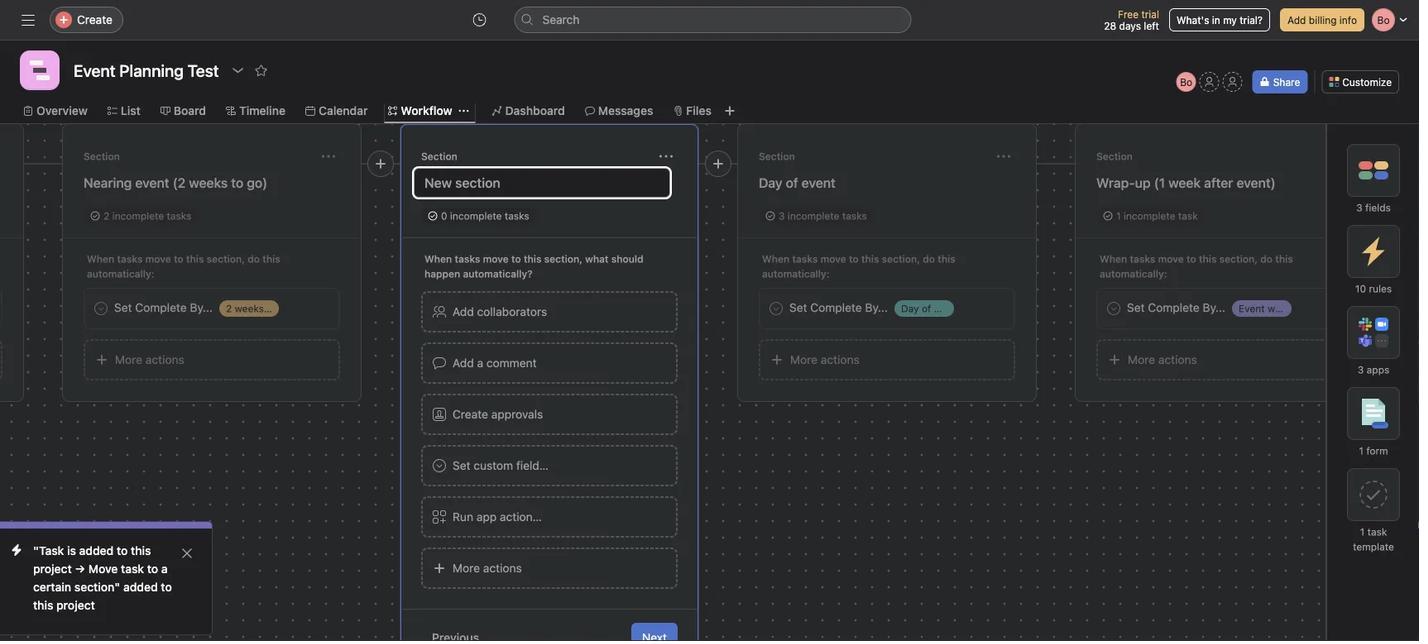 Task type: describe. For each thing, give the bounding box(es) containing it.
comment
[[487, 356, 537, 370]]

0
[[441, 210, 448, 222]]

bo button
[[1177, 72, 1197, 92]]

apps
[[1367, 364, 1390, 376]]

1 vertical spatial project
[[56, 599, 95, 613]]

do for nearing event (2 weeks to go)
[[248, 253, 260, 265]]

section for nearing event (2 weeks to go)
[[84, 151, 120, 162]]

expand sidebar image
[[22, 13, 35, 26]]

add for add collaborators
[[453, 305, 474, 319]]

task inside 1 task template
[[1368, 527, 1388, 538]]

messages
[[598, 104, 654, 118]]

bo
[[1181, 76, 1193, 88]]

action…
[[500, 510, 542, 524]]

wrap-up (1 week after event)
[[1097, 175, 1276, 191]]

event wrap-up
[[1239, 303, 1308, 315]]

1 horizontal spatial day of event
[[902, 303, 960, 315]]

move for nearing
[[145, 253, 171, 265]]

when tasks move to this section, do this automatically: for event
[[763, 253, 956, 280]]

incomplete for day
[[788, 210, 840, 222]]

wrap-up (1 week after event) button
[[1097, 168, 1354, 198]]

automatically?
[[463, 268, 533, 280]]

share
[[1274, 76, 1301, 88]]

1 task template
[[1354, 527, 1395, 553]]

1 for task
[[1361, 527, 1365, 538]]

weeks inside button
[[189, 175, 228, 191]]

up inside button
[[1136, 175, 1151, 191]]

messages link
[[585, 102, 654, 120]]

dashboard
[[506, 104, 565, 118]]

to up move
[[117, 544, 128, 558]]

files
[[687, 104, 712, 118]]

more actions button
[[421, 548, 678, 589]]

tasks down 2 incomplete tasks
[[117, 253, 143, 265]]

1 horizontal spatial up
[[1296, 303, 1308, 315]]

close image
[[180, 547, 194, 561]]

happen
[[425, 268, 460, 280]]

set for of
[[790, 301, 808, 315]]

complete for event
[[811, 301, 862, 315]]

billing
[[1310, 14, 1337, 26]]

section, for day of event
[[882, 253, 921, 265]]

1 horizontal spatial task
[[1179, 210, 1199, 222]]

incomplete for nearing
[[112, 210, 164, 222]]

move
[[88, 563, 118, 576]]

workflow
[[401, 104, 453, 118]]

set complete by... for (1
[[1128, 301, 1226, 315]]

customize button
[[1322, 70, 1400, 94]]

set complete by... for (2
[[114, 301, 213, 315]]

tasks down the 1 incomplete task
[[1131, 253, 1156, 265]]

a inside "task is added to this project → move task to a certain section" added to this project
[[161, 563, 168, 576]]

run app action… button
[[421, 497, 678, 538]]

1 vertical spatial added
[[123, 581, 158, 594]]

when for wrap-up (1 week after event)
[[1100, 253, 1128, 265]]

1 form
[[1360, 445, 1389, 457]]

in
[[1213, 14, 1221, 26]]

nearing event (2 weeks to go)
[[84, 175, 268, 191]]

set custom field… button
[[421, 445, 678, 487]]

→
[[75, 563, 85, 576]]

3 for 3 apps
[[1358, 364, 1365, 376]]

board
[[174, 104, 206, 118]]

of inside button
[[786, 175, 799, 191]]

template
[[1354, 541, 1395, 553]]

should
[[612, 253, 644, 265]]

to down the 1 incomplete task
[[1187, 253, 1197, 265]]

3 incomplete tasks
[[779, 210, 867, 222]]

2 weeks before event
[[226, 303, 326, 315]]

after
[[1205, 175, 1234, 191]]

what's in my trial? button
[[1170, 8, 1271, 31]]

wrap-
[[1097, 175, 1136, 191]]

search button
[[515, 7, 912, 33]]

move for wrap-
[[1159, 253, 1185, 265]]

incomplete for wrap-
[[1124, 210, 1176, 222]]

tasks down the (2
[[167, 210, 192, 222]]

app
[[477, 510, 497, 524]]

is
[[67, 544, 76, 558]]

complete for (1
[[1149, 301, 1200, 315]]

when for nearing event (2 weeks to go)
[[87, 253, 114, 265]]

add a comment
[[453, 356, 537, 370]]

collaborators
[[477, 305, 547, 319]]

section, for nearing event (2 weeks to go)
[[207, 253, 245, 265]]

0 vertical spatial project
[[33, 563, 72, 576]]

move for day
[[821, 253, 847, 265]]

history image
[[473, 13, 486, 26]]

workflow link
[[388, 102, 453, 120]]

more
[[453, 562, 480, 575]]

0 incomplete tasks
[[441, 210, 530, 222]]

add tab image
[[724, 104, 737, 118]]

calendar
[[319, 104, 368, 118]]

files link
[[673, 102, 712, 120]]

add billing info button
[[1281, 8, 1365, 31]]

trial?
[[1240, 14, 1263, 26]]

create approvals button
[[421, 394, 678, 435]]

1 vertical spatial weeks
[[235, 303, 264, 315]]

form
[[1367, 445, 1389, 457]]

add collaborators
[[453, 305, 547, 319]]

free trial 28 days left
[[1105, 8, 1160, 31]]

share button
[[1253, 70, 1308, 94]]

complete for (2
[[135, 301, 187, 315]]

1 incomplete task
[[1117, 210, 1199, 222]]

list link
[[107, 102, 141, 120]]



Task type: locate. For each thing, give the bounding box(es) containing it.
1 vertical spatial a
[[161, 563, 168, 576]]

1 vertical spatial day of event
[[902, 303, 960, 315]]

4 when from the left
[[1100, 253, 1128, 265]]

left
[[1144, 20, 1160, 31]]

board link
[[160, 102, 206, 120]]

move
[[145, 253, 171, 265], [483, 253, 509, 265], [821, 253, 847, 265], [1159, 253, 1185, 265]]

when tasks move to this section, do this automatically: for (1
[[1100, 253, 1294, 280]]

fields
[[1366, 202, 1392, 214]]

create for create
[[77, 13, 113, 26]]

0 vertical spatial 2
[[103, 210, 109, 222]]

section for day of event
[[759, 151, 796, 162]]

3 when tasks move to this section, do this automatically: from the left
[[1100, 253, 1294, 280]]

day inside button
[[759, 175, 783, 191]]

2 do from the left
[[923, 253, 936, 265]]

0 vertical spatial 1
[[1117, 210, 1121, 222]]

0 horizontal spatial complete
[[135, 301, 187, 315]]

my
[[1224, 14, 1238, 26]]

list
[[121, 104, 141, 118]]

3 when from the left
[[763, 253, 790, 265]]

complete
[[135, 301, 187, 315], [811, 301, 862, 315], [1149, 301, 1200, 315]]

1 horizontal spatial do
[[923, 253, 936, 265]]

create
[[77, 13, 113, 26], [453, 408, 488, 421]]

add for add billing info
[[1288, 14, 1307, 26]]

of
[[786, 175, 799, 191], [922, 303, 932, 315]]

3 fields
[[1357, 202, 1392, 214]]

0 vertical spatial a
[[477, 356, 484, 370]]

automatically: for up
[[1100, 268, 1168, 280]]

3 do from the left
[[1261, 253, 1273, 265]]

0 vertical spatial add
[[1288, 14, 1307, 26]]

when up happen
[[425, 253, 452, 265]]

1 horizontal spatial added
[[123, 581, 158, 594]]

do for wrap-up (1 week after event)
[[1261, 253, 1273, 265]]

more section actions image
[[660, 150, 673, 163]]

run app action…
[[453, 510, 542, 524]]

show options image
[[231, 64, 245, 77]]

a
[[477, 356, 484, 370], [161, 563, 168, 576]]

2 when from the left
[[425, 253, 452, 265]]

to right section"
[[161, 581, 172, 594]]

0 vertical spatial task
[[1179, 210, 1199, 222]]

2 vertical spatial 1
[[1361, 527, 1365, 538]]

section down workflow
[[421, 151, 458, 162]]

task right move
[[121, 563, 144, 576]]

when down 2 incomplete tasks
[[87, 253, 114, 265]]

3 section, from the left
[[882, 253, 921, 265]]

2 set complete by... from the left
[[790, 301, 888, 315]]

when for day of event
[[763, 253, 790, 265]]

(2
[[173, 175, 186, 191]]

by... for (1
[[1203, 301, 1226, 315]]

this
[[186, 253, 204, 265], [263, 253, 280, 265], [524, 253, 542, 265], [862, 253, 880, 265], [938, 253, 956, 265], [1200, 253, 1217, 265], [1276, 253, 1294, 265], [131, 544, 151, 558], [33, 599, 53, 613]]

automatically: down 2 incomplete tasks
[[87, 268, 154, 280]]

section, up "event"
[[1220, 253, 1258, 265]]

section up the 3 incomplete tasks
[[759, 151, 796, 162]]

1 inside 1 task template
[[1361, 527, 1365, 538]]

2 for 2 weeks before event
[[226, 303, 232, 315]]

4 move from the left
[[1159, 253, 1185, 265]]

tasks down the 3 incomplete tasks
[[793, 253, 818, 265]]

0 vertical spatial weeks
[[189, 175, 228, 191]]

event
[[1239, 303, 1266, 315]]

3 automatically: from the left
[[1100, 268, 1168, 280]]

1 horizontal spatial complete
[[811, 301, 862, 315]]

2 automatically: from the left
[[763, 268, 830, 280]]

by... for event
[[866, 301, 888, 315]]

1 up "template" at the right bottom of page
[[1361, 527, 1365, 538]]

project down section"
[[56, 599, 95, 613]]

create inside button
[[453, 408, 488, 421]]

tasks down new section "text box"
[[505, 210, 530, 222]]

add
[[1288, 14, 1307, 26], [453, 305, 474, 319], [453, 356, 474, 370]]

section, inside when tasks move to this section, what should happen automatically?
[[545, 253, 583, 265]]

2 incomplete from the left
[[450, 210, 502, 222]]

1 for incomplete
[[1117, 210, 1121, 222]]

2
[[103, 210, 109, 222], [226, 303, 232, 315]]

when tasks move to this section, do this automatically:
[[87, 253, 280, 280], [763, 253, 956, 280], [1100, 253, 1294, 280]]

when inside when tasks move to this section, what should happen automatically?
[[425, 253, 452, 265]]

section
[[84, 151, 120, 162], [421, 151, 458, 162], [759, 151, 796, 162], [1097, 151, 1133, 162]]

0 horizontal spatial task
[[121, 563, 144, 576]]

overview
[[36, 104, 88, 118]]

(1
[[1155, 175, 1166, 191]]

before
[[267, 303, 297, 315]]

when tasks move to this section, do this automatically: down 2 incomplete tasks
[[87, 253, 280, 280]]

do for day of event
[[923, 253, 936, 265]]

2 down nearing
[[103, 210, 109, 222]]

set inside dropdown button
[[453, 459, 471, 473]]

to inside when tasks move to this section, what should happen automatically?
[[512, 253, 521, 265]]

event)
[[1237, 175, 1276, 191]]

3 complete from the left
[[1149, 301, 1200, 315]]

add left billing
[[1288, 14, 1307, 26]]

calendar link
[[305, 102, 368, 120]]

timeline
[[239, 104, 286, 118]]

incomplete down (1
[[1124, 210, 1176, 222]]

create button
[[50, 7, 123, 33]]

0 horizontal spatial a
[[161, 563, 168, 576]]

1 vertical spatial 2
[[226, 303, 232, 315]]

2 horizontal spatial do
[[1261, 253, 1273, 265]]

section, for wrap-up (1 week after event)
[[1220, 253, 1258, 265]]

what
[[586, 253, 609, 265]]

when down the 1 incomplete task
[[1100, 253, 1128, 265]]

0 horizontal spatial weeks
[[189, 175, 228, 191]]

incomplete right 0
[[450, 210, 502, 222]]

2 horizontal spatial complete
[[1149, 301, 1200, 315]]

create inside 'dropdown button'
[[77, 13, 113, 26]]

1 complete from the left
[[135, 301, 187, 315]]

1 when from the left
[[87, 253, 114, 265]]

up right "event"
[[1296, 303, 1308, 315]]

1 vertical spatial 1
[[1360, 445, 1364, 457]]

3 section from the left
[[759, 151, 796, 162]]

add for add a comment
[[453, 356, 474, 370]]

4 section, from the left
[[1220, 253, 1258, 265]]

up left (1
[[1136, 175, 1151, 191]]

0 horizontal spatial added
[[79, 544, 114, 558]]

to
[[231, 175, 244, 191], [174, 253, 184, 265], [512, 253, 521, 265], [849, 253, 859, 265], [1187, 253, 1197, 265], [117, 544, 128, 558], [147, 563, 158, 576], [161, 581, 172, 594]]

more actions
[[453, 562, 522, 575]]

create for create approvals
[[453, 408, 488, 421]]

1 for form
[[1360, 445, 1364, 457]]

0 vertical spatial up
[[1136, 175, 1151, 191]]

by...
[[190, 301, 213, 315], [866, 301, 888, 315], [1203, 301, 1226, 315]]

trial
[[1142, 8, 1160, 20]]

move inside when tasks move to this section, what should happen automatically?
[[483, 253, 509, 265]]

move down 2 incomplete tasks
[[145, 253, 171, 265]]

field…
[[517, 459, 549, 473]]

automatically: down the 1 incomplete task
[[1100, 268, 1168, 280]]

1 horizontal spatial automatically:
[[763, 268, 830, 280]]

0 vertical spatial day
[[759, 175, 783, 191]]

1 horizontal spatial of
[[922, 303, 932, 315]]

approvals
[[492, 408, 543, 421]]

0 horizontal spatial when tasks move to this section, do this automatically:
[[87, 253, 280, 280]]

run
[[453, 510, 474, 524]]

day of event button
[[759, 168, 1016, 198]]

4 incomplete from the left
[[1124, 210, 1176, 222]]

to up "automatically?"
[[512, 253, 521, 265]]

overview link
[[23, 102, 88, 120]]

automatically: for of
[[763, 268, 830, 280]]

move down the 3 incomplete tasks
[[821, 253, 847, 265]]

0 horizontal spatial of
[[786, 175, 799, 191]]

10 rules
[[1356, 283, 1393, 295]]

section"
[[74, 581, 120, 594]]

2 section, from the left
[[545, 253, 583, 265]]

add down happen
[[453, 305, 474, 319]]

nearing
[[84, 175, 132, 191]]

set for event
[[114, 301, 132, 315]]

1 horizontal spatial set complete by...
[[790, 301, 888, 315]]

to down the 3 incomplete tasks
[[849, 253, 859, 265]]

1 horizontal spatial 2
[[226, 303, 232, 315]]

section up nearing
[[84, 151, 120, 162]]

custom
[[474, 459, 513, 473]]

section for wrap-up (1 week after event)
[[1097, 151, 1133, 162]]

2 horizontal spatial set complete by...
[[1128, 301, 1226, 315]]

2 horizontal spatial by...
[[1203, 301, 1226, 315]]

day
[[759, 175, 783, 191], [902, 303, 919, 315]]

certain
[[33, 581, 71, 594]]

a right move
[[161, 563, 168, 576]]

a inside button
[[477, 356, 484, 370]]

3 incomplete from the left
[[788, 210, 840, 222]]

tasks inside when tasks move to this section, what should happen automatically?
[[455, 253, 480, 265]]

0 vertical spatial day of event
[[759, 175, 836, 191]]

4 section from the left
[[1097, 151, 1133, 162]]

timeline image
[[30, 60, 50, 80]]

add billing info
[[1288, 14, 1358, 26]]

by... for (2
[[190, 301, 213, 315]]

3
[[1357, 202, 1363, 214], [779, 210, 785, 222], [1358, 364, 1365, 376]]

3 for 3 fields
[[1357, 202, 1363, 214]]

add inside button
[[453, 305, 474, 319]]

3 set complete by... from the left
[[1128, 301, 1226, 315]]

section, up 2 weeks before event
[[207, 253, 245, 265]]

"task
[[33, 544, 64, 558]]

to inside button
[[231, 175, 244, 191]]

up
[[1136, 175, 1151, 191], [1296, 303, 1308, 315]]

0 horizontal spatial by...
[[190, 301, 213, 315]]

project
[[33, 563, 72, 576], [56, 599, 95, 613]]

actions
[[483, 562, 522, 575]]

when tasks move to this section, do this automatically: down the 1 incomplete task
[[1100, 253, 1294, 280]]

to left go)
[[231, 175, 244, 191]]

set custom field…
[[453, 459, 549, 473]]

this inside when tasks move to this section, what should happen automatically?
[[524, 253, 542, 265]]

section, left what
[[545, 253, 583, 265]]

3 by... from the left
[[1203, 301, 1226, 315]]

when tasks move to this section, do this automatically: for (2
[[87, 253, 280, 280]]

added up move
[[79, 544, 114, 558]]

1 vertical spatial day
[[902, 303, 919, 315]]

1 vertical spatial add
[[453, 305, 474, 319]]

1 horizontal spatial by...
[[866, 301, 888, 315]]

1 horizontal spatial when tasks move to this section, do this automatically:
[[763, 253, 956, 280]]

tab actions image
[[459, 106, 469, 116]]

28
[[1105, 20, 1117, 31]]

create right expand sidebar 'image'
[[77, 13, 113, 26]]

rules
[[1370, 283, 1393, 295]]

go)
[[247, 175, 268, 191]]

a left comment
[[477, 356, 484, 370]]

to right move
[[147, 563, 158, 576]]

add left comment
[[453, 356, 474, 370]]

1 vertical spatial up
[[1296, 303, 1308, 315]]

add a comment button
[[421, 343, 678, 384]]

0 horizontal spatial create
[[77, 13, 113, 26]]

3 move from the left
[[821, 253, 847, 265]]

task down wrap-up (1 week after event) at the top of page
[[1179, 210, 1199, 222]]

weeks right the (2
[[189, 175, 228, 191]]

1 horizontal spatial a
[[477, 356, 484, 370]]

task up "template" at the right bottom of page
[[1368, 527, 1388, 538]]

event
[[135, 175, 169, 191], [802, 175, 836, 191], [300, 303, 326, 315], [935, 303, 960, 315]]

1 down wrap- at the right
[[1117, 210, 1121, 222]]

0 horizontal spatial 2
[[103, 210, 109, 222]]

0 vertical spatial added
[[79, 544, 114, 558]]

0 horizontal spatial day
[[759, 175, 783, 191]]

when down the 3 incomplete tasks
[[763, 253, 790, 265]]

weeks left before at left
[[235, 303, 264, 315]]

automatically: down the 3 incomplete tasks
[[763, 268, 830, 280]]

1 horizontal spatial create
[[453, 408, 488, 421]]

added
[[79, 544, 114, 558], [123, 581, 158, 594]]

1 section from the left
[[84, 151, 120, 162]]

3 apps
[[1358, 364, 1390, 376]]

2 when tasks move to this section, do this automatically: from the left
[[763, 253, 956, 280]]

0 horizontal spatial set complete by...
[[114, 301, 213, 315]]

0 horizontal spatial do
[[248, 253, 260, 265]]

2 incomplete tasks
[[103, 210, 192, 222]]

automatically: for event
[[87, 268, 154, 280]]

1 when tasks move to this section, do this automatically: from the left
[[87, 253, 280, 280]]

1 horizontal spatial weeks
[[235, 303, 264, 315]]

day of event inside button
[[759, 175, 836, 191]]

1 incomplete from the left
[[112, 210, 164, 222]]

0 horizontal spatial day of event
[[759, 175, 836, 191]]

1 automatically: from the left
[[87, 268, 154, 280]]

1 left form
[[1360, 445, 1364, 457]]

0 vertical spatial of
[[786, 175, 799, 191]]

2 vertical spatial task
[[121, 563, 144, 576]]

2 for 2 incomplete tasks
[[103, 210, 109, 222]]

1 move from the left
[[145, 253, 171, 265]]

move up "automatically?"
[[483, 253, 509, 265]]

1 horizontal spatial day
[[902, 303, 919, 315]]

tasks up happen
[[455, 253, 480, 265]]

tasks down day of event button
[[843, 210, 867, 222]]

set for up
[[1128, 301, 1145, 315]]

2 complete from the left
[[811, 301, 862, 315]]

1 vertical spatial of
[[922, 303, 932, 315]]

incomplete down nearing
[[112, 210, 164, 222]]

timeline link
[[226, 102, 286, 120]]

10
[[1356, 283, 1367, 295]]

0 horizontal spatial automatically:
[[87, 268, 154, 280]]

set complete by... for event
[[790, 301, 888, 315]]

3 for 3 incomplete tasks
[[779, 210, 785, 222]]

2 section from the left
[[421, 151, 458, 162]]

0 horizontal spatial up
[[1136, 175, 1151, 191]]

2 left before at left
[[226, 303, 232, 315]]

dashboard link
[[492, 102, 565, 120]]

added right section"
[[123, 581, 158, 594]]

create approvals
[[453, 408, 543, 421]]

section up wrap- at the right
[[1097, 151, 1133, 162]]

weeks
[[189, 175, 228, 191], [235, 303, 264, 315]]

customize
[[1343, 76, 1393, 88]]

2 move from the left
[[483, 253, 509, 265]]

create left approvals
[[453, 408, 488, 421]]

when tasks move to this section, do this automatically: down the 3 incomplete tasks
[[763, 253, 956, 280]]

task
[[1179, 210, 1199, 222], [1368, 527, 1388, 538], [121, 563, 144, 576]]

2 by... from the left
[[866, 301, 888, 315]]

1 by... from the left
[[190, 301, 213, 315]]

what's in my trial?
[[1177, 14, 1263, 26]]

add collaborators button
[[421, 291, 678, 333]]

search list box
[[515, 7, 912, 33]]

section, down day of event button
[[882, 253, 921, 265]]

0 vertical spatial create
[[77, 13, 113, 26]]

New section text field
[[414, 168, 671, 198]]

1 do from the left
[[248, 253, 260, 265]]

1 vertical spatial task
[[1368, 527, 1388, 538]]

days
[[1120, 20, 1142, 31]]

1 section, from the left
[[207, 253, 245, 265]]

to down 2 incomplete tasks
[[174, 253, 184, 265]]

task inside "task is added to this project → move task to a certain section" added to this project
[[121, 563, 144, 576]]

None text field
[[70, 55, 223, 85]]

move down the 1 incomplete task
[[1159, 253, 1185, 265]]

2 horizontal spatial automatically:
[[1100, 268, 1168, 280]]

1 set complete by... from the left
[[114, 301, 213, 315]]

incomplete down day of event button
[[788, 210, 840, 222]]

info
[[1340, 14, 1358, 26]]

1 vertical spatial create
[[453, 408, 488, 421]]

"task is added to this project → move task to a certain section" added to this project
[[33, 544, 172, 613]]

2 horizontal spatial task
[[1368, 527, 1388, 538]]

2 vertical spatial add
[[453, 356, 474, 370]]

add to starred image
[[255, 64, 268, 77]]

wrap-
[[1268, 303, 1296, 315]]

project up certain
[[33, 563, 72, 576]]

2 horizontal spatial when tasks move to this section, do this automatically:
[[1100, 253, 1294, 280]]



Task type: vqa. For each thing, say whether or not it's contained in the screenshot.
the Day of event
yes



